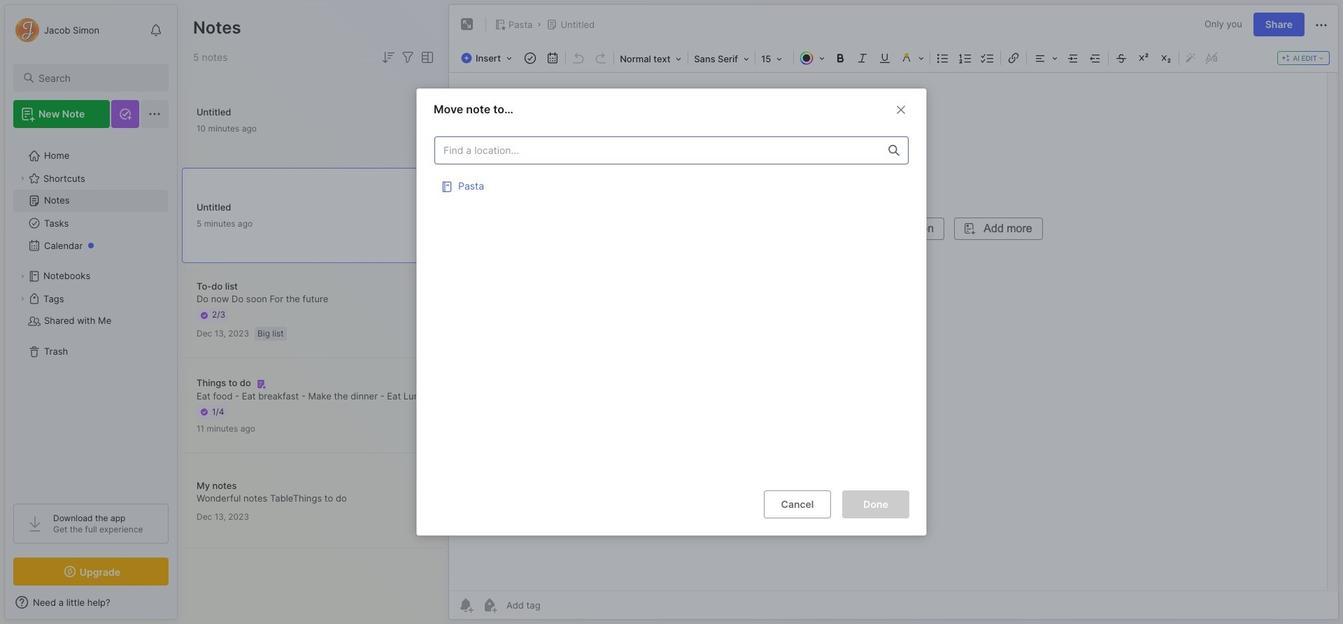 Task type: locate. For each thing, give the bounding box(es) containing it.
task image
[[521, 48, 540, 68]]

alignment image
[[1029, 48, 1062, 68]]

None search field
[[38, 69, 156, 86]]

heading level image
[[616, 49, 687, 67]]

checklist image
[[978, 48, 998, 68]]

cell
[[435, 171, 909, 199]]

strikethrough image
[[1112, 48, 1132, 68]]

add a reminder image
[[458, 597, 475, 614]]

close image
[[893, 101, 910, 118]]

bold image
[[831, 48, 850, 68]]

Find a location field
[[428, 129, 916, 479]]

outdent image
[[1086, 48, 1106, 68]]

none search field inside main element
[[38, 69, 156, 86]]

main element
[[0, 0, 182, 624]]

superscript image
[[1135, 48, 1154, 68]]

highlight image
[[897, 48, 929, 68]]

Search text field
[[38, 71, 156, 85]]

font family image
[[690, 49, 754, 67]]

cell inside find a location field
[[435, 171, 909, 199]]

tree
[[5, 136, 177, 491]]



Task type: describe. For each thing, give the bounding box(es) containing it.
italic image
[[853, 48, 873, 68]]

subscript image
[[1157, 48, 1177, 68]]

numbered list image
[[956, 48, 976, 68]]

expand notebooks image
[[18, 272, 27, 281]]

add tag image
[[482, 597, 498, 614]]

bulleted list image
[[934, 48, 953, 68]]

tree inside main element
[[5, 136, 177, 491]]

insert image
[[458, 49, 519, 67]]

calendar event image
[[543, 48, 563, 68]]

Note Editor text field
[[449, 72, 1339, 591]]

font size image
[[757, 49, 792, 67]]

expand note image
[[459, 16, 476, 33]]

Find a location… text field
[[435, 139, 880, 162]]

font color image
[[796, 48, 829, 68]]

note window element
[[449, 4, 1340, 620]]

expand tags image
[[18, 295, 27, 303]]

indent image
[[1064, 48, 1083, 68]]

insert link image
[[1004, 48, 1024, 68]]

underline image
[[876, 48, 895, 68]]



Task type: vqa. For each thing, say whether or not it's contained in the screenshot.
04D:10H:34M:23S
no



